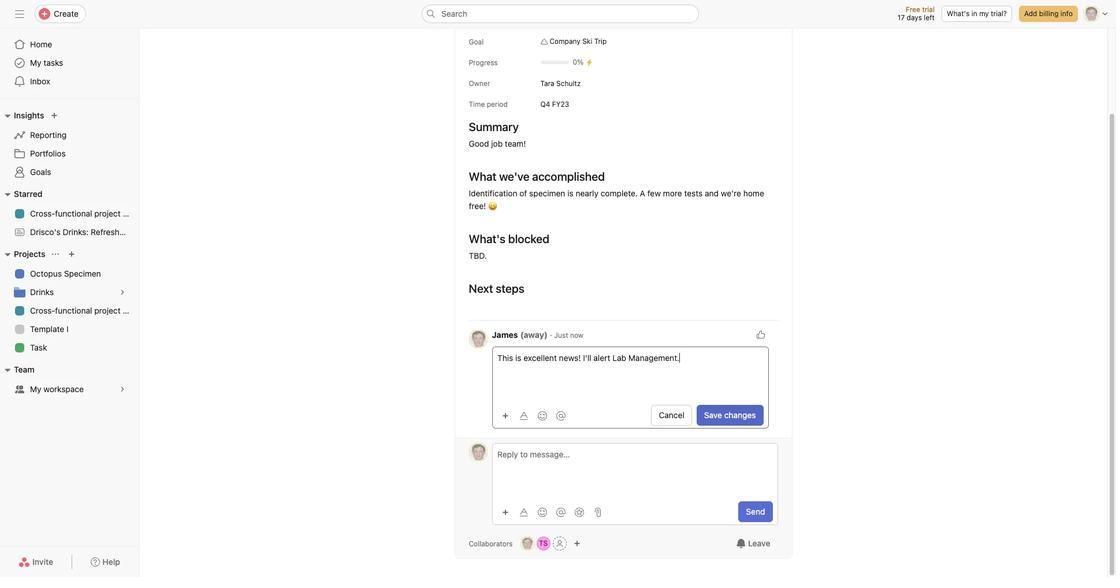 Task type: locate. For each thing, give the bounding box(es) containing it.
project for 2nd cross-functional project plan link from the top
[[94, 306, 121, 316]]

project
[[94, 209, 121, 218], [94, 306, 121, 316]]

plan up drisco's drinks: refreshment recommendation
[[123, 209, 139, 218]]

team!
[[505, 139, 526, 149]]

cross-functional project plan link up drinks:
[[7, 205, 139, 223]]

emoji image
[[538, 411, 547, 420], [538, 508, 547, 517]]

2 project from the top
[[94, 306, 121, 316]]

tara
[[541, 79, 555, 88]]

0 vertical spatial is
[[568, 188, 574, 198]]

2 plan from the top
[[123, 306, 139, 316]]

emoji image for cancel
[[538, 411, 547, 420]]

ts button
[[537, 537, 551, 551]]

create button
[[35, 5, 86, 23]]

1 plan from the top
[[123, 209, 139, 218]]

1 cross-functional project plan from the top
[[30, 209, 139, 218]]

2 my from the top
[[30, 384, 41, 394]]

company ski trip link
[[536, 36, 612, 47]]

plan inside starred element
[[123, 209, 139, 218]]

0 vertical spatial my
[[30, 58, 41, 68]]

cross-functional project plan inside starred element
[[30, 209, 139, 218]]

this
[[497, 353, 513, 363]]

management.
[[628, 353, 679, 363]]

emoji image right formatting image
[[538, 508, 547, 517]]

team
[[14, 365, 34, 374]]

invite
[[32, 557, 53, 567]]

1 functional from the top
[[55, 209, 92, 218]]

1 vertical spatial toolbar
[[497, 504, 606, 520]]

is
[[568, 188, 574, 198], [515, 353, 521, 363]]

cross-functional project plan link up the i
[[7, 302, 139, 320]]

trial?
[[991, 9, 1007, 18]]

add
[[1025, 9, 1038, 18]]

search
[[442, 9, 468, 18]]

cross-functional project plan inside projects element
[[30, 306, 139, 316]]

toolbar
[[497, 407, 571, 424], [497, 504, 606, 520]]

0 vertical spatial cross-functional project plan
[[30, 209, 139, 218]]

cross- up drisco's
[[30, 209, 55, 218]]

my for my tasks
[[30, 58, 41, 68]]

what's in my trial? button
[[942, 6, 1012, 22]]

insert an object image
[[502, 412, 509, 419], [502, 509, 509, 516]]

help
[[102, 557, 120, 567]]

insights
[[14, 110, 44, 120]]

functional up drinks:
[[55, 209, 92, 218]]

at mention image
[[556, 508, 565, 517]]

0 vertical spatial toolbar
[[497, 407, 571, 424]]

cross-functional project plan down drinks link
[[30, 306, 139, 316]]

1 vertical spatial functional
[[55, 306, 92, 316]]

project down 'see details, drinks' "image"
[[94, 306, 121, 316]]

is right this
[[515, 353, 521, 363]]

specimen
[[529, 188, 565, 198]]

cross- down drinks
[[30, 306, 55, 316]]

is left nearly
[[568, 188, 574, 198]]

lab
[[612, 353, 626, 363]]

0 horizontal spatial is
[[515, 353, 521, 363]]

0 vertical spatial project
[[94, 209, 121, 218]]

starred element
[[0, 184, 206, 244]]

1 vertical spatial cross-functional project plan link
[[7, 302, 139, 320]]

0 vertical spatial cross-functional project plan link
[[7, 205, 139, 223]]

😀 image
[[488, 202, 498, 211]]

leave
[[748, 539, 771, 548]]

1 insert an object image from the top
[[502, 412, 509, 419]]

time period
[[469, 100, 508, 109]]

days
[[907, 13, 922, 22]]

ts
[[539, 539, 548, 548]]

few
[[648, 188, 661, 198]]

of
[[520, 188, 527, 198]]

send button
[[739, 502, 773, 522]]

insights element
[[0, 105, 139, 184]]

0 likes. click to like this task image
[[756, 330, 765, 339]]

add billing info
[[1025, 9, 1073, 18]]

cross- inside starred element
[[30, 209, 55, 218]]

2 emoji image from the top
[[538, 508, 547, 517]]

1 vertical spatial cross-
[[30, 306, 55, 316]]

1 vertical spatial emoji image
[[538, 508, 547, 517]]

save changes
[[704, 410, 756, 420]]

insert an object image left formatting image
[[502, 509, 509, 516]]

add or remove collaborators image
[[574, 540, 581, 547]]

1 project from the top
[[94, 209, 121, 218]]

in
[[972, 9, 978, 18]]

my inside global element
[[30, 58, 41, 68]]

my left tasks
[[30, 58, 41, 68]]

1 vertical spatial cross-functional project plan
[[30, 306, 139, 316]]

my down team in the left of the page
[[30, 384, 41, 394]]

1 emoji image from the top
[[538, 411, 547, 420]]

james (away) · just now
[[492, 330, 584, 340]]

0 vertical spatial insert an object image
[[502, 412, 509, 419]]

is inside the identification of specimen is nearly complete. a few more tests and we're home free!
[[568, 188, 574, 198]]

my for my workspace
[[30, 384, 41, 394]]

insert an object image left formatting icon
[[502, 412, 509, 419]]

home
[[744, 188, 764, 198]]

new image
[[51, 112, 58, 119]]

now
[[570, 331, 584, 340]]

1 toolbar from the top
[[497, 407, 571, 424]]

drisco's drinks: refreshment recommendation link
[[7, 223, 206, 242]]

0 vertical spatial functional
[[55, 209, 92, 218]]

1 cross- from the top
[[30, 209, 55, 218]]

functional down drinks link
[[55, 306, 92, 316]]

drinks:
[[63, 227, 89, 237]]

what's blocked tbd.
[[469, 232, 550, 261]]

octopus specimen
[[30, 269, 101, 279]]

1 vertical spatial plan
[[123, 306, 139, 316]]

insights button
[[0, 109, 44, 123]]

time
[[469, 100, 485, 109]]

see details, my workspace image
[[119, 386, 126, 393]]

changes
[[725, 410, 756, 420]]

cross-functional project plan
[[30, 209, 139, 218], [30, 306, 139, 316]]

project up the drisco's drinks: refreshment recommendation link on the left top of the page
[[94, 209, 121, 218]]

1 vertical spatial project
[[94, 306, 121, 316]]

identification of specimen is nearly complete. a few more tests and we're home free!
[[469, 188, 767, 211]]

1 vertical spatial ja
[[474, 448, 482, 457]]

1 my from the top
[[30, 58, 41, 68]]

cross-functional project plan up drinks:
[[30, 209, 139, 218]]

cross-functional project plan link
[[7, 205, 139, 223], [7, 302, 139, 320]]

cross-functional project plan for 2nd cross-functional project plan link from the top
[[30, 306, 139, 316]]

2 cross- from the top
[[30, 306, 55, 316]]

plan
[[123, 209, 139, 218], [123, 306, 139, 316]]

2 functional from the top
[[55, 306, 92, 316]]

formatting image
[[519, 508, 529, 517]]

free!
[[469, 201, 486, 211]]

inbox link
[[7, 72, 132, 91]]

portfolios link
[[7, 144, 132, 163]]

info
[[1061, 9, 1073, 18]]

2 toolbar from the top
[[497, 504, 606, 520]]

my
[[30, 58, 41, 68], [30, 384, 41, 394]]

q4
[[541, 100, 550, 108]]

0 vertical spatial ja button
[[469, 330, 487, 348]]

project inside starred element
[[94, 209, 121, 218]]

cross- inside projects element
[[30, 306, 55, 316]]

1 horizontal spatial is
[[568, 188, 574, 198]]

template i link
[[7, 320, 132, 339]]

ja button
[[469, 330, 487, 348], [469, 443, 487, 462], [520, 537, 534, 551]]

appreciations image
[[575, 508, 584, 517]]

functional inside starred element
[[55, 209, 92, 218]]

1 vertical spatial my
[[30, 384, 41, 394]]

0 vertical spatial emoji image
[[538, 411, 547, 420]]

we're
[[721, 188, 741, 198]]

2 cross-functional project plan link from the top
[[7, 302, 139, 320]]

0 vertical spatial cross-
[[30, 209, 55, 218]]

2 insert an object image from the top
[[502, 509, 509, 516]]

plan inside projects element
[[123, 306, 139, 316]]

1 vertical spatial insert an object image
[[502, 509, 509, 516]]

specimen
[[64, 269, 101, 279]]

emoji image right formatting icon
[[538, 411, 547, 420]]

functional inside projects element
[[55, 306, 92, 316]]

job
[[491, 139, 503, 149]]

2 cross-functional project plan from the top
[[30, 306, 139, 316]]

17
[[898, 13, 905, 22]]

my
[[980, 9, 989, 18]]

goals link
[[7, 163, 132, 181]]

a
[[640, 188, 646, 198]]

my inside teams element
[[30, 384, 41, 394]]

0 vertical spatial plan
[[123, 209, 139, 218]]

plan down 'see details, drinks' "image"
[[123, 306, 139, 316]]

goal
[[469, 38, 484, 46]]

1 cross-functional project plan link from the top
[[7, 205, 139, 223]]

i
[[66, 324, 69, 334]]

drinks
[[30, 287, 54, 297]]

functional
[[55, 209, 92, 218], [55, 306, 92, 316]]



Task type: describe. For each thing, give the bounding box(es) containing it.
cancel button
[[652, 405, 692, 426]]

what's blocked
[[469, 232, 550, 246]]

template i
[[30, 324, 69, 334]]

functional for 2nd cross-functional project plan link from the top
[[55, 306, 92, 316]]

projects button
[[0, 247, 45, 261]]

complete.
[[601, 188, 638, 198]]

tbd.
[[469, 251, 487, 261]]

and
[[705, 188, 719, 198]]

james link
[[492, 330, 518, 340]]

starred
[[14, 189, 42, 199]]

show options, current sort, top image
[[52, 251, 59, 258]]

octopus
[[30, 269, 62, 279]]

drinks link
[[7, 283, 132, 302]]

schultz
[[557, 79, 581, 88]]

plan for cross-functional project plan link within starred element
[[123, 209, 139, 218]]

tests
[[685, 188, 703, 198]]

collaborators
[[469, 539, 513, 548]]

0%
[[573, 58, 584, 66]]

cross-functional project plan for cross-functional project plan link within starred element
[[30, 209, 139, 218]]

just
[[555, 331, 568, 340]]

progress
[[469, 58, 498, 67]]

workspace
[[44, 384, 84, 394]]

what we've accomplished
[[469, 170, 605, 183]]

free trial 17 days left
[[898, 5, 935, 22]]

see details, drinks image
[[119, 289, 126, 296]]

cross-functional project plan link inside starred element
[[7, 205, 139, 223]]

nearly
[[576, 188, 599, 198]]

create
[[54, 9, 79, 18]]

my workspace link
[[7, 380, 132, 399]]

this is excellent news! i'll alert lab management.
[[497, 353, 679, 363]]

projects
[[14, 249, 45, 259]]

next steps
[[469, 282, 525, 295]]

task link
[[7, 339, 132, 357]]

home link
[[7, 35, 132, 54]]

fy23
[[552, 100, 569, 108]]

functional for cross-functional project plan link within starred element
[[55, 209, 92, 218]]

1 vertical spatial ja button
[[469, 443, 487, 462]]

(away)
[[521, 330, 548, 340]]

projects element
[[0, 244, 139, 359]]

reporting
[[30, 130, 67, 140]]

period
[[487, 100, 508, 109]]

recommendation
[[141, 227, 206, 237]]

summary
[[469, 120, 519, 133]]

owner
[[469, 79, 490, 88]]

portfolios
[[30, 149, 66, 158]]

identification
[[469, 188, 518, 198]]

refreshment
[[91, 227, 138, 237]]

james
[[492, 330, 518, 340]]

more
[[663, 188, 682, 198]]

insert an object image for cancel
[[502, 412, 509, 419]]

at mention image
[[556, 411, 565, 420]]

my tasks
[[30, 58, 63, 68]]

global element
[[0, 28, 139, 98]]

plan for 2nd cross-functional project plan link from the top
[[123, 306, 139, 316]]

my workspace
[[30, 384, 84, 394]]

ski
[[583, 37, 593, 46]]

formatting image
[[519, 411, 529, 420]]

leave button
[[729, 533, 778, 554]]

1 vertical spatial is
[[515, 353, 521, 363]]

search list box
[[422, 5, 699, 23]]

emoji image for send
[[538, 508, 547, 517]]

i'll
[[583, 353, 591, 363]]

attach a file or paste an image image
[[593, 508, 602, 517]]

toolbar for send
[[497, 504, 606, 520]]

left
[[924, 13, 935, 22]]

add billing info button
[[1019, 6, 1078, 22]]

teams element
[[0, 359, 139, 401]]

team button
[[0, 363, 34, 377]]

insert an object image for send
[[502, 509, 509, 516]]

good
[[469, 139, 489, 149]]

new project or portfolio image
[[68, 251, 75, 258]]

inbox
[[30, 76, 50, 86]]

starred button
[[0, 187, 42, 201]]

save
[[704, 410, 722, 420]]

0 vertical spatial ja
[[474, 335, 482, 343]]

task
[[30, 343, 47, 353]]

what's
[[947, 9, 970, 18]]

company
[[550, 37, 581, 46]]

send
[[746, 507, 765, 517]]

2 vertical spatial ja
[[524, 539, 531, 548]]

cancel
[[659, 410, 685, 420]]

my tasks link
[[7, 54, 132, 72]]

invite button
[[11, 552, 61, 573]]

project for cross-functional project plan link within starred element
[[94, 209, 121, 218]]

summary good job team!
[[469, 120, 526, 149]]

hide sidebar image
[[15, 9, 24, 18]]

toolbar for cancel
[[497, 407, 571, 424]]

help button
[[83, 552, 128, 573]]

excellent
[[523, 353, 557, 363]]

company ski trip
[[550, 37, 607, 46]]

what's in my trial?
[[947, 9, 1007, 18]]

octopus specimen link
[[7, 265, 132, 283]]

what
[[469, 170, 497, 183]]

2 vertical spatial ja button
[[520, 537, 534, 551]]

drisco's
[[30, 227, 61, 237]]

search button
[[422, 5, 699, 23]]

news!
[[559, 353, 581, 363]]

save changes button
[[697, 405, 764, 426]]

billing
[[1040, 9, 1059, 18]]

reporting link
[[7, 126, 132, 144]]



Task type: vqa. For each thing, say whether or not it's contained in the screenshot.
Recommendation
yes



